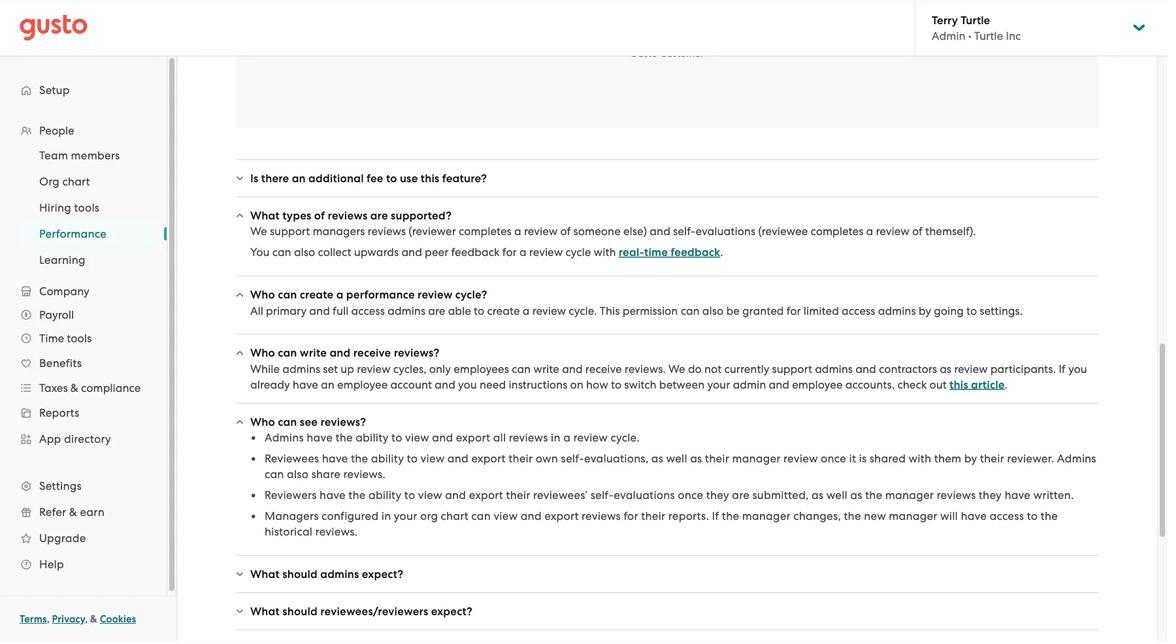 Task type: vqa. For each thing, say whether or not it's contained in the screenshot.
Payroll and time off reports's the reports
no



Task type: locate. For each thing, give the bounding box(es) containing it.
view for reviewees'
[[418, 489, 442, 502]]

primary
[[266, 305, 307, 318]]

we up the between
[[669, 363, 686, 376]]

home image
[[20, 15, 88, 41]]

who up while
[[250, 347, 275, 360]]

1 horizontal spatial employee
[[793, 379, 843, 392]]

1 vertical spatial self-
[[561, 453, 585, 466]]

receive up the up on the left
[[354, 347, 391, 360]]

reports.
[[669, 510, 709, 523]]

with down someone
[[594, 246, 616, 259]]

2 vertical spatial &
[[90, 614, 97, 626]]

0 vertical spatial an
[[292, 172, 306, 185]]

2 vertical spatial reviews.
[[316, 526, 358, 539]]

your left org
[[394, 510, 418, 523]]

should down the what should admins expect?
[[283, 605, 318, 619]]

they left written.
[[979, 489, 1002, 502]]

1 horizontal spatial feedback
[[671, 246, 721, 260]]

also down reviewees on the left bottom of page
[[287, 468, 309, 482]]

1 vertical spatial create
[[487, 305, 520, 318]]

by left going
[[919, 305, 932, 318]]

0 horizontal spatial this
[[421, 172, 440, 185]]

see
[[300, 416, 318, 429]]

review left someone
[[524, 225, 558, 238]]

0 horizontal spatial cycle.
[[569, 305, 597, 318]]

an right "there"
[[292, 172, 306, 185]]

1 vertical spatial should
[[283, 605, 318, 619]]

terms link
[[20, 614, 47, 626]]

0 horizontal spatial employee
[[337, 379, 388, 392]]

review left cycle
[[529, 246, 563, 259]]

1 vertical spatial admins
[[1058, 453, 1097, 466]]

1 horizontal spatial this
[[950, 379, 969, 392]]

have right will
[[961, 510, 987, 523]]

we inside while admins set up review cycles, only employees can write and receive reviews. we do not currently support admins and contractors as review participants. if you already have an employee account and you need instructions on how to switch between your admin and employee accounts, check out
[[669, 363, 686, 376]]

your
[[708, 379, 730, 392], [394, 510, 418, 523]]

1 vertical spatial &
[[69, 506, 77, 519]]

you can also collect upwards and peer feedback for a review cycle with real-time feedback .
[[250, 246, 724, 260]]

view
[[405, 432, 429, 445], [421, 453, 445, 466], [418, 489, 442, 502], [494, 510, 518, 523]]

cycle. left this
[[569, 305, 597, 318]]

the inside reviewees have the ability to view and export their own self-evaluations, as well as their manager review once it is shared with them by their reviewer. admins can also share reviews.
[[351, 453, 368, 466]]

reviews. up switch
[[625, 363, 666, 376]]

1 vertical spatial well
[[827, 489, 848, 502]]

them
[[935, 453, 962, 466]]

it
[[850, 453, 857, 466]]

reviews
[[328, 209, 368, 223], [368, 225, 406, 238], [509, 432, 548, 445], [937, 489, 976, 502], [582, 510, 621, 523]]

tools
[[74, 201, 100, 214], [67, 332, 92, 345]]

chart down team members
[[62, 175, 90, 188]]

0 horizontal spatial support
[[270, 225, 310, 238]]

1 vertical spatial expect?
[[431, 605, 473, 619]]

0 vertical spatial your
[[708, 379, 730, 392]]

completes up you can also collect upwards and peer feedback for a review cycle with real-time feedback .
[[459, 225, 512, 238]]

manager up the new
[[886, 489, 934, 502]]

0 vertical spatial what
[[250, 209, 280, 223]]

3 what from the top
[[250, 605, 280, 619]]

should
[[283, 568, 318, 582], [283, 605, 318, 619]]

(reviewee
[[759, 225, 808, 238]]

what should reviewees/reviewers expect?
[[250, 605, 473, 619]]

1 horizontal spatial expect?
[[431, 605, 473, 619]]

cycle. up evaluations,
[[611, 432, 640, 445]]

view inside managers configured in your org chart can view and export reviews for their reports. if the manager changes, the new manager will have access to the historical reviews.
[[494, 510, 518, 523]]

2 who from the top
[[250, 347, 275, 360]]

1 horizontal spatial completes
[[811, 225, 864, 238]]

1 vertical spatial write
[[534, 363, 560, 376]]

1 vertical spatial are
[[428, 305, 446, 318]]

for inside managers configured in your org chart can view and export reviews for their reports. if the manager changes, the new manager will have access to the historical reviews.
[[624, 510, 639, 523]]

how
[[586, 379, 609, 392]]

& for earn
[[69, 506, 77, 519]]

cycles,
[[393, 363, 427, 376]]

admin
[[932, 29, 966, 42]]

evaluations up managers configured in your org chart can view and export reviews for their reports. if the manager changes, the new manager will have access to the historical reviews.
[[614, 489, 675, 502]]

0 horizontal spatial with
[[594, 246, 616, 259]]

1 horizontal spatial support
[[773, 363, 813, 376]]

1 vertical spatial you
[[458, 379, 477, 392]]

1 horizontal spatial they
[[979, 489, 1002, 502]]

admins up written.
[[1058, 453, 1097, 466]]

0 horizontal spatial once
[[678, 489, 704, 502]]

0 vertical spatial this
[[421, 172, 440, 185]]

if right participants.
[[1059, 363, 1066, 376]]

support down types
[[270, 225, 310, 238]]

also left be
[[703, 305, 724, 318]]

if right reports.
[[712, 510, 719, 523]]

your inside while admins set up review cycles, only employees can write and receive reviews. we do not currently support admins and contractors as review participants. if you already have an employee account and you need instructions on how to switch between your admin and employee accounts, check out
[[708, 379, 730, 392]]

gusto navigation element
[[0, 56, 167, 599]]

evaluations left "(reviewee"
[[696, 225, 756, 238]]

what for what should admins expect?
[[250, 568, 280, 582]]

0 vertical spatial also
[[294, 246, 315, 259]]

manager up submitted,
[[733, 453, 781, 466]]

once inside reviewees have the ability to view and export their own self-evaluations, as well as their manager review once it is shared with them by their reviewer. admins can also share reviews.
[[821, 453, 847, 466]]

1 horizontal spatial we
[[669, 363, 686, 376]]

while admins set up review cycles, only employees can write and receive reviews. we do not currently support admins and contractors as review participants. if you already have an employee account and you need instructions on how to switch between your admin and employee accounts, check out
[[250, 363, 1088, 392]]

0 vertical spatial admins
[[265, 432, 304, 445]]

and inside reviewees have the ability to view and export their own self-evaluations, as well as their manager review once it is shared with them by their reviewer. admins can also share reviews.
[[448, 453, 469, 466]]

is there an additional fee to use this feature?
[[250, 172, 487, 185]]

completes right "(reviewee"
[[811, 225, 864, 238]]

0 vertical spatial you
[[1069, 363, 1088, 376]]

can inside reviewees have the ability to view and export their own self-evaluations, as well as their manager review once it is shared with them by their reviewer. admins can also share reviews.
[[265, 468, 284, 482]]

as
[[940, 363, 952, 376], [652, 453, 664, 466], [691, 453, 702, 466], [812, 489, 824, 502], [851, 489, 863, 502]]

0 horizontal spatial they
[[707, 489, 730, 502]]

0 horizontal spatial in
[[382, 510, 391, 523]]

contractors
[[879, 363, 937, 376]]

manager left will
[[889, 510, 938, 523]]

your inside managers configured in your org chart can view and export reviews for their reports. if the manager changes, the new manager will have access to the historical reviews.
[[394, 510, 418, 523]]

tools inside dropdown button
[[67, 332, 92, 345]]

all
[[250, 305, 263, 318]]

access right limited
[[842, 305, 876, 318]]

2 horizontal spatial access
[[990, 510, 1025, 523]]

manager
[[733, 453, 781, 466], [886, 489, 934, 502], [742, 510, 791, 523], [889, 510, 938, 523]]

hiring tools
[[39, 201, 100, 214]]

can up instructions at bottom left
[[512, 363, 531, 376]]

if inside while admins set up review cycles, only employees can write and receive reviews. we do not currently support admins and contractors as review participants. if you already have an employee account and you need instructions on how to switch between your admin and employee accounts, check out
[[1059, 363, 1066, 376]]

1 horizontal spatial by
[[965, 453, 978, 466]]

also inside reviewees have the ability to view and export their own self-evaluations, as well as their manager review once it is shared with them by their reviewer. admins can also share reviews.
[[287, 468, 309, 482]]

1 horizontal spatial cycle.
[[611, 432, 640, 445]]

feedback right the peer
[[451, 246, 500, 259]]

to
[[386, 172, 397, 185], [474, 305, 485, 318], [967, 305, 978, 318], [611, 379, 622, 392], [392, 432, 402, 445], [407, 453, 418, 466], [405, 489, 415, 502], [1027, 510, 1038, 523]]

reviews. right share
[[344, 468, 386, 482]]

export
[[456, 432, 491, 445], [472, 453, 506, 466], [469, 489, 504, 502], [545, 510, 579, 523]]

can
[[272, 246, 291, 259], [278, 289, 297, 302], [681, 305, 700, 318], [278, 347, 297, 360], [512, 363, 531, 376], [278, 416, 297, 429], [265, 468, 284, 482], [472, 510, 491, 523]]

account
[[391, 379, 432, 392]]

their up reviewers have the ability to view and export their reviewees' self-evaluations once they are submitted, as well as the manager reviews they have written. at bottom
[[705, 453, 730, 466]]

reviews. inside while admins set up review cycles, only employees can write and receive reviews. we do not currently support admins and contractors as review participants. if you already have an employee account and you need instructions on how to switch between your admin and employee accounts, check out
[[625, 363, 666, 376]]

shared
[[870, 453, 906, 466]]

0 horizontal spatial expect?
[[362, 568, 404, 582]]

by
[[919, 305, 932, 318], [965, 453, 978, 466]]

0 vertical spatial once
[[821, 453, 847, 466]]

1 vertical spatial evaluations
[[614, 489, 675, 502]]

0 vertical spatial support
[[270, 225, 310, 238]]

1 employee from the left
[[337, 379, 388, 392]]

should for admins
[[283, 568, 318, 582]]

set
[[323, 363, 338, 376]]

2 vertical spatial ability
[[369, 489, 402, 502]]

& right taxes
[[70, 382, 78, 395]]

tools up performance link
[[74, 201, 100, 214]]

receive up the how
[[586, 363, 622, 376]]

& left the cookies
[[90, 614, 97, 626]]

view inside reviewees have the ability to view and export their own self-evaluations, as well as their manager review once it is shared with them by their reviewer. admins can also share reviews.
[[421, 453, 445, 466]]

0 horizontal spatial you
[[458, 379, 477, 392]]

their left own
[[509, 453, 533, 466]]

manager down submitted,
[[742, 510, 791, 523]]

can inside you can also collect upwards and peer feedback for a review cycle with real-time feedback .
[[272, 246, 291, 259]]

0 horizontal spatial completes
[[459, 225, 512, 238]]

0 vertical spatial receive
[[354, 347, 391, 360]]

you right participants.
[[1069, 363, 1088, 376]]

0 vertical spatial with
[[594, 246, 616, 259]]

2 should from the top
[[283, 605, 318, 619]]

view for own
[[421, 453, 445, 466]]

0 horizontal spatial by
[[919, 305, 932, 318]]

0 vertical spatial are
[[370, 209, 388, 223]]

0 vertical spatial if
[[1059, 363, 1066, 376]]

1 horizontal spatial reviews?
[[394, 347, 440, 360]]

0 horizontal spatial well
[[667, 453, 688, 466]]

someone
[[574, 225, 621, 238]]

should down historical
[[283, 568, 318, 582]]

can down reviewees on the left bottom of page
[[265, 468, 284, 482]]

cycle.
[[569, 305, 597, 318], [611, 432, 640, 445]]

their inside managers configured in your org chart can view and export reviews for their reports. if the manager changes, the new manager will have access to the historical reviews.
[[642, 510, 666, 523]]

self- right own
[[561, 453, 585, 466]]

expect? for what should admins expect?
[[362, 568, 404, 582]]

support inside while admins set up review cycles, only employees can write and receive reviews. we do not currently support admins and contractors as review participants. if you already have an employee account and you need instructions on how to switch between your admin and employee accounts, check out
[[773, 363, 813, 376]]

once left it
[[821, 453, 847, 466]]

peer
[[425, 246, 449, 259]]

2 what from the top
[[250, 568, 280, 582]]

1 horizontal spatial .
[[1005, 379, 1008, 392]]

permission
[[623, 305, 678, 318]]

3 who from the top
[[250, 416, 275, 429]]

with inside reviewees have the ability to view and export their own self-evaluations, as well as their manager review once it is shared with them by their reviewer. admins can also share reviews.
[[909, 453, 932, 466]]

1 horizontal spatial admins
[[1058, 453, 1097, 466]]

1 vertical spatial tools
[[67, 332, 92, 345]]

company
[[39, 285, 89, 298]]

who for who can create a performance review cycle?
[[250, 289, 275, 302]]

1 horizontal spatial of
[[561, 225, 571, 238]]

create up full at the top of page
[[300, 289, 334, 302]]

reviews down reviewees'
[[582, 510, 621, 523]]

1 should from the top
[[283, 568, 318, 582]]

2 horizontal spatial for
[[787, 305, 801, 318]]

should for reviewees/reviewers
[[283, 605, 318, 619]]

self- inside reviewees have the ability to view and export their own self-evaluations, as well as their manager review once it is shared with them by their reviewer. admins can also share reviews.
[[561, 453, 585, 466]]

2 vertical spatial are
[[732, 489, 750, 502]]

who down already
[[250, 416, 275, 429]]

turtle right •
[[975, 29, 1004, 42]]

0 horizontal spatial for
[[503, 246, 517, 259]]

we up you
[[250, 225, 267, 238]]

self-
[[673, 225, 696, 238], [561, 453, 585, 466], [591, 489, 614, 502]]

this right use
[[421, 172, 440, 185]]

admins have the ability to view and export all reviews in a review cycle.
[[265, 432, 640, 445]]

review up evaluations,
[[574, 432, 608, 445]]

benefits
[[39, 357, 82, 370]]

all primary and full access admins are able to create a review cycle. this permission can also be granted for limited access admins by going to settings.
[[250, 305, 1023, 318]]

0 vertical spatial ability
[[356, 432, 389, 445]]

2 vertical spatial what
[[250, 605, 280, 619]]

manager inside reviewees have the ability to view and export their own self-evaluations, as well as their manager review once it is shared with them by their reviewer. admins can also share reviews.
[[733, 453, 781, 466]]

1 horizontal spatial receive
[[586, 363, 622, 376]]

expect? for what should reviewees/reviewers expect?
[[431, 605, 473, 619]]

org
[[39, 175, 60, 188]]

create down the cycle?
[[487, 305, 520, 318]]

0 vertical spatial chart
[[62, 175, 90, 188]]

org chart link
[[24, 170, 154, 194]]

1 horizontal spatial ,
[[85, 614, 88, 626]]

payroll button
[[13, 303, 154, 327]]

terry turtle admin • turtle inc
[[932, 13, 1021, 42]]

support
[[270, 225, 310, 238], [773, 363, 813, 376]]

are up upwards
[[370, 209, 388, 223]]

review up submitted,
[[784, 453, 818, 466]]

managers
[[313, 225, 365, 238]]

evaluations,
[[585, 453, 649, 466]]

are inside 'list'
[[732, 489, 750, 502]]

0 horizontal spatial admins
[[265, 432, 304, 445]]

0 vertical spatial well
[[667, 453, 688, 466]]

employee down the up on the left
[[337, 379, 388, 392]]

this
[[421, 172, 440, 185], [950, 379, 969, 392]]

0 horizontal spatial are
[[370, 209, 388, 223]]

1 horizontal spatial if
[[1059, 363, 1066, 376]]

1 horizontal spatial you
[[1069, 363, 1088, 376]]

0 vertical spatial create
[[300, 289, 334, 302]]

employee left accounts,
[[793, 379, 843, 392]]

have right already
[[293, 379, 318, 392]]

0 horizontal spatial of
[[314, 209, 325, 223]]

accounts,
[[846, 379, 895, 392]]

with inside you can also collect upwards and peer feedback for a review cycle with real-time feedback .
[[594, 246, 616, 259]]

support right currently
[[773, 363, 813, 376]]

0 vertical spatial should
[[283, 568, 318, 582]]

& inside taxes & compliance dropdown button
[[70, 382, 78, 395]]

1 vertical spatial an
[[321, 379, 335, 392]]

1 vertical spatial cycle.
[[611, 432, 640, 445]]

access inside managers configured in your org chart can view and export reviews for their reports. if the manager changes, the new manager will have access to the historical reviews.
[[990, 510, 1025, 523]]

2 horizontal spatial of
[[913, 225, 923, 238]]

1 what from the top
[[250, 209, 280, 223]]

of up cycle
[[561, 225, 571, 238]]

access right will
[[990, 510, 1025, 523]]

participants.
[[991, 363, 1057, 376]]

and inside managers configured in your org chart can view and export reviews for their reports. if the manager changes, the new manager will have access to the historical reviews.
[[521, 510, 542, 523]]

by inside reviewees have the ability to view and export their own self-evaluations, as well as their manager review once it is shared with them by their reviewer. admins can also share reviews.
[[965, 453, 978, 466]]

and inside you can also collect upwards and peer feedback for a review cycle with real-time feedback .
[[402, 246, 422, 259]]

& inside refer & earn 'link'
[[69, 506, 77, 519]]

. inside this article .
[[1005, 379, 1008, 392]]

0 vertical spatial reviews?
[[394, 347, 440, 360]]

0 vertical spatial expect?
[[362, 568, 404, 582]]

while
[[250, 363, 280, 376]]

cycle?
[[456, 289, 487, 302]]

chart
[[62, 175, 90, 188], [441, 510, 469, 523]]

all
[[493, 432, 506, 445]]

configured
[[322, 510, 379, 523]]

& left earn at the bottom left of the page
[[69, 506, 77, 519]]

well inside reviewees have the ability to view and export their own self-evaluations, as well as their manager review once it is shared with them by their reviewer. admins can also share reviews.
[[667, 453, 688, 466]]

1 feedback from the left
[[451, 246, 500, 259]]

1 vertical spatial in
[[382, 510, 391, 523]]

already
[[250, 379, 290, 392]]

1 vertical spatial support
[[773, 363, 813, 376]]

write up instructions at bottom left
[[534, 363, 560, 376]]

1 vertical spatial your
[[394, 510, 418, 523]]

1 vertical spatial by
[[965, 453, 978, 466]]

chart inside gusto navigation element
[[62, 175, 90, 188]]

ability inside reviewees have the ability to view and export their own self-evaluations, as well as their manager review once it is shared with them by their reviewer. admins can also share reviews.
[[371, 453, 404, 466]]

ability for reviewers
[[369, 489, 402, 502]]

1 vertical spatial who
[[250, 347, 275, 360]]

themself).
[[926, 225, 977, 238]]

chart right org
[[441, 510, 469, 523]]

have up share
[[322, 453, 348, 466]]

an down set
[[321, 379, 335, 392]]

who up all
[[250, 289, 275, 302]]

admins inside reviewees have the ability to view and export their own self-evaluations, as well as their manager review once it is shared with them by their reviewer. admins can also share reviews.
[[1058, 453, 1097, 466]]

reviews? right 'see'
[[321, 416, 366, 429]]

out
[[930, 379, 947, 392]]

1 vertical spatial for
[[787, 305, 801, 318]]

1 who from the top
[[250, 289, 275, 302]]

, left the cookies
[[85, 614, 88, 626]]

1 horizontal spatial once
[[821, 453, 847, 466]]

0 horizontal spatial ,
[[47, 614, 50, 626]]

admins up reviewees on the left bottom of page
[[265, 432, 304, 445]]

what for what types of reviews are supported?
[[250, 209, 280, 223]]

in right configured
[[382, 510, 391, 523]]

, left the privacy link
[[47, 614, 50, 626]]

1 vertical spatial what
[[250, 568, 280, 582]]

reviews. down configured
[[316, 526, 358, 539]]

write up set
[[300, 347, 327, 360]]

once up reports.
[[678, 489, 704, 502]]

1 vertical spatial chart
[[441, 510, 469, 523]]

export inside reviewees have the ability to view and export their own self-evaluations, as well as their manager review once it is shared with them by their reviewer. admins can also share reviews.
[[472, 453, 506, 466]]

2 horizontal spatial are
[[732, 489, 750, 502]]

turtle up •
[[961, 13, 991, 27]]

feedback right time
[[671, 246, 721, 260]]

list
[[0, 119, 167, 578], [0, 143, 167, 273], [250, 431, 1099, 540]]

tools for hiring tools
[[74, 201, 100, 214]]

0 horizontal spatial self-
[[561, 453, 585, 466]]

are left able
[[428, 305, 446, 318]]

a
[[515, 225, 522, 238], [867, 225, 874, 238], [520, 246, 527, 259], [336, 289, 344, 302], [523, 305, 530, 318], [564, 432, 571, 445]]

1 horizontal spatial your
[[708, 379, 730, 392]]

if inside managers configured in your org chart can view and export reviews for their reports. if the manager changes, the new manager will have access to the historical reviews.
[[712, 510, 719, 523]]

review inside reviewees have the ability to view and export their own self-evaluations, as well as their manager review once it is shared with them by their reviewer. admins can also share reviews.
[[784, 453, 818, 466]]

list containing team members
[[0, 143, 167, 273]]

with left the them
[[909, 453, 932, 466]]

2 vertical spatial who
[[250, 416, 275, 429]]

.
[[721, 246, 724, 259], [1005, 379, 1008, 392]]

•
[[969, 29, 972, 42]]

to inside while admins set up review cycles, only employees can write and receive reviews. we do not currently support admins and contractors as review participants. if you already have an employee account and you need instructions on how to switch between your admin and employee accounts, check out
[[611, 379, 622, 392]]

they up reports.
[[707, 489, 730, 502]]

they
[[707, 489, 730, 502], [979, 489, 1002, 502]]

of
[[314, 209, 325, 223], [561, 225, 571, 238], [913, 225, 923, 238]]

supported?
[[391, 209, 452, 223]]

upwards
[[354, 246, 399, 259]]

can right you
[[272, 246, 291, 259]]

,
[[47, 614, 50, 626], [85, 614, 88, 626]]

access down who can create a performance review cycle?
[[351, 305, 385, 318]]

1 vertical spatial this
[[950, 379, 969, 392]]

have
[[293, 379, 318, 392], [307, 432, 333, 445], [322, 453, 348, 466], [320, 489, 346, 502], [1005, 489, 1031, 502], [961, 510, 987, 523]]

2 , from the left
[[85, 614, 88, 626]]

ability for reviewees
[[371, 453, 404, 466]]

your down the not on the right bottom of page
[[708, 379, 730, 392]]

team
[[39, 149, 68, 162]]

list containing people
[[0, 119, 167, 578]]

0 vertical spatial we
[[250, 225, 267, 238]]

export for reviewees'
[[469, 489, 504, 502]]

well up changes,
[[827, 489, 848, 502]]

reviewees'
[[534, 489, 588, 502]]

an
[[292, 172, 306, 185], [321, 379, 335, 392]]

1 completes from the left
[[459, 225, 512, 238]]



Task type: describe. For each thing, give the bounding box(es) containing it.
this article .
[[950, 379, 1008, 392]]

org chart
[[39, 175, 90, 188]]

what should admins expect?
[[250, 568, 404, 582]]

gusto customer
[[630, 48, 705, 59]]

1 horizontal spatial evaluations
[[696, 225, 756, 238]]

between
[[660, 379, 705, 392]]

2 completes from the left
[[811, 225, 864, 238]]

need
[[480, 379, 506, 392]]

who for who can write and receive reviews?
[[250, 347, 275, 360]]

1 horizontal spatial in
[[551, 432, 561, 445]]

can up while
[[278, 347, 297, 360]]

self- for evaluations,
[[561, 453, 585, 466]]

cycle. inside 'list'
[[611, 432, 640, 445]]

2 they from the left
[[979, 489, 1002, 502]]

reviewers have the ability to view and export their reviewees' self-evaluations once they are submitted, as well as the manager reviews they have written.
[[265, 489, 1074, 502]]

is
[[859, 453, 867, 466]]

admins up what should reviewees/reviewers expect?
[[321, 568, 359, 582]]

their left reviewer.
[[981, 453, 1005, 466]]

real-
[[619, 246, 645, 260]]

export inside managers configured in your org chart can view and export reviews for their reports. if the manager changes, the new manager will have access to the historical reviews.
[[545, 510, 579, 523]]

cookies
[[100, 614, 136, 626]]

1 horizontal spatial well
[[827, 489, 848, 502]]

0 vertical spatial turtle
[[961, 13, 991, 27]]

app
[[39, 433, 61, 446]]

refer & earn link
[[13, 501, 154, 524]]

can up 'primary'
[[278, 289, 297, 302]]

for inside you can also collect upwards and peer feedback for a review cycle with real-time feedback .
[[503, 246, 517, 259]]

who can see reviews?
[[250, 416, 366, 429]]

an inside while admins set up review cycles, only employees can write and receive reviews. we do not currently support admins and contractors as review participants. if you already have an employee account and you need instructions on how to switch between your admin and employee accounts, check out
[[321, 379, 335, 392]]

0 horizontal spatial create
[[300, 289, 334, 302]]

compliance
[[81, 382, 141, 395]]

there
[[261, 172, 289, 185]]

reports link
[[13, 401, 154, 425]]

reviews inside managers configured in your org chart can view and export reviews for their reports. if the manager changes, the new manager will have access to the historical reviews.
[[582, 510, 621, 523]]

to inside reviewees have the ability to view and export their own self-evaluations, as well as their manager review once it is shared with them by their reviewer. admins can also share reviews.
[[407, 453, 418, 466]]

currently
[[725, 363, 770, 376]]

not
[[705, 363, 722, 376]]

we support managers reviews (reviewer completes a review of someone else) and self-evaluations (reviewee completes a review of themself).
[[250, 225, 977, 238]]

can inside while admins set up review cycles, only employees can write and receive reviews. we do not currently support admins and contractors as review participants. if you already have an employee account and you need instructions on how to switch between your admin and employee accounts, check out
[[512, 363, 531, 376]]

list containing admins have the ability to view and export all reviews in a review cycle.
[[250, 431, 1099, 540]]

directory
[[64, 433, 111, 446]]

& for compliance
[[70, 382, 78, 395]]

have left written.
[[1005, 489, 1031, 502]]

0 horizontal spatial access
[[351, 305, 385, 318]]

. inside you can also collect upwards and peer feedback for a review cycle with real-time feedback .
[[721, 246, 724, 259]]

review up able
[[418, 289, 453, 302]]

review right the up on the left
[[357, 363, 391, 376]]

terms , privacy , & cookies
[[20, 614, 136, 626]]

instructions
[[509, 379, 568, 392]]

admin
[[733, 379, 766, 392]]

time
[[645, 246, 668, 260]]

to inside managers configured in your org chart can view and export reviews for their reports. if the manager changes, the new manager will have access to the historical reviews.
[[1027, 510, 1038, 523]]

learning link
[[24, 248, 154, 272]]

1 , from the left
[[47, 614, 50, 626]]

limited
[[804, 305, 839, 318]]

review left themself).
[[876, 225, 910, 238]]

review up this article link
[[955, 363, 988, 376]]

have down share
[[320, 489, 346, 502]]

2 employee from the left
[[793, 379, 843, 392]]

0 vertical spatial cycle.
[[569, 305, 597, 318]]

hiring
[[39, 201, 71, 214]]

check
[[898, 379, 927, 392]]

payroll
[[39, 309, 74, 322]]

0 horizontal spatial receive
[[354, 347, 391, 360]]

learning
[[39, 254, 85, 267]]

this article link
[[950, 379, 1005, 392]]

1 vertical spatial once
[[678, 489, 704, 502]]

admins up accounts,
[[815, 363, 853, 376]]

performance
[[346, 289, 415, 302]]

can right the "permission"
[[681, 305, 700, 318]]

performance link
[[24, 222, 154, 246]]

employees
[[454, 363, 509, 376]]

hiring tools link
[[24, 196, 154, 220]]

article
[[972, 379, 1005, 392]]

members
[[71, 149, 120, 162]]

can left 'see'
[[278, 416, 297, 429]]

refer
[[39, 506, 66, 519]]

this
[[600, 305, 620, 318]]

who for who can see reviews?
[[250, 416, 275, 429]]

0 horizontal spatial reviews?
[[321, 416, 366, 429]]

export for own
[[472, 453, 506, 466]]

1 horizontal spatial are
[[428, 305, 446, 318]]

cookies button
[[100, 612, 136, 628]]

2 feedback from the left
[[671, 246, 721, 260]]

gusto
[[630, 48, 658, 59]]

0 vertical spatial self-
[[673, 225, 696, 238]]

reviews up will
[[937, 489, 976, 502]]

collect
[[318, 246, 351, 259]]

(reviewer
[[409, 225, 456, 238]]

admins left going
[[878, 305, 916, 318]]

self- for evaluations
[[591, 489, 614, 502]]

inc
[[1006, 29, 1021, 42]]

in inside managers configured in your org chart can view and export reviews for their reports. if the manager changes, the new manager will have access to the historical reviews.
[[382, 510, 391, 523]]

do
[[688, 363, 702, 376]]

reviewees have the ability to view and export their own self-evaluations, as well as their manager review once it is shared with them by their reviewer. admins can also share reviews.
[[265, 453, 1097, 482]]

a inside 'list'
[[564, 432, 571, 445]]

customer
[[660, 48, 705, 59]]

1 vertical spatial also
[[703, 305, 724, 318]]

review left this
[[533, 305, 566, 318]]

1 vertical spatial turtle
[[975, 29, 1004, 42]]

chart inside managers configured in your org chart can view and export reviews for their reports. if the manager changes, the new manager will have access to the historical reviews.
[[441, 510, 469, 523]]

ability for admins
[[356, 432, 389, 445]]

0 horizontal spatial write
[[300, 347, 327, 360]]

only
[[429, 363, 451, 376]]

feedback inside you can also collect upwards and peer feedback for a review cycle with real-time feedback .
[[451, 246, 500, 259]]

upgrade
[[39, 532, 86, 545]]

1 they from the left
[[707, 489, 730, 502]]

reviewees
[[265, 453, 319, 466]]

export for reviews
[[456, 432, 491, 445]]

their left reviewees'
[[506, 489, 531, 502]]

additional
[[309, 172, 364, 185]]

have inside while admins set up review cycles, only employees can write and receive reviews. we do not currently support admins and contractors as review participants. if you already have an employee account and you need instructions on how to switch between your admin and employee accounts, check out
[[293, 379, 318, 392]]

as inside while admins set up review cycles, only employees can write and receive reviews. we do not currently support admins and contractors as review participants. if you already have an employee account and you need instructions on how to switch between your admin and employee accounts, check out
[[940, 363, 952, 376]]

granted
[[743, 305, 784, 318]]

reviewer.
[[1008, 453, 1055, 466]]

reviewers
[[265, 489, 317, 502]]

1 horizontal spatial access
[[842, 305, 876, 318]]

use
[[400, 172, 418, 185]]

taxes
[[39, 382, 68, 395]]

up
[[341, 363, 354, 376]]

settings
[[39, 480, 82, 493]]

benefits link
[[13, 352, 154, 375]]

write inside while admins set up review cycles, only employees can write and receive reviews. we do not currently support admins and contractors as review participants. if you already have an employee account and you need instructions on how to switch between your admin and employee accounts, check out
[[534, 363, 560, 376]]

taxes & compliance
[[39, 382, 141, 395]]

on
[[570, 379, 584, 392]]

a inside you can also collect upwards and peer feedback for a review cycle with real-time feedback .
[[520, 246, 527, 259]]

able
[[448, 305, 471, 318]]

org
[[420, 510, 438, 523]]

changes,
[[794, 510, 841, 523]]

time tools
[[39, 332, 92, 345]]

managers
[[265, 510, 319, 523]]

written.
[[1034, 489, 1074, 502]]

admins down performance
[[388, 305, 426, 318]]

reviews up own
[[509, 432, 548, 445]]

reviews. inside managers configured in your org chart can view and export reviews for their reports. if the manager changes, the new manager will have access to the historical reviews.
[[316, 526, 358, 539]]

reviews up upwards
[[368, 225, 406, 238]]

who can write and receive reviews?
[[250, 347, 440, 360]]

app directory
[[39, 433, 111, 446]]

tools for time tools
[[67, 332, 92, 345]]

1 horizontal spatial create
[[487, 305, 520, 318]]

have inside managers configured in your org chart can view and export reviews for their reports. if the manager changes, the new manager will have access to the historical reviews.
[[961, 510, 987, 523]]

help
[[39, 558, 64, 571]]

0 horizontal spatial we
[[250, 225, 267, 238]]

receive inside while admins set up review cycles, only employees can write and receive reviews. we do not currently support admins and contractors as review participants. if you already have an employee account and you need instructions on how to switch between your admin and employee accounts, check out
[[586, 363, 622, 376]]

be
[[727, 305, 740, 318]]

reviews up managers
[[328, 209, 368, 223]]

have down 'see'
[[307, 432, 333, 445]]

have inside reviewees have the ability to view and export their own self-evaluations, as well as their manager review once it is shared with them by their reviewer. admins can also share reviews.
[[322, 453, 348, 466]]

0 vertical spatial by
[[919, 305, 932, 318]]

review inside you can also collect upwards and peer feedback for a review cycle with real-time feedback .
[[529, 246, 563, 259]]

admins left set
[[283, 363, 320, 376]]

can inside managers configured in your org chart can view and export reviews for their reports. if the manager changes, the new manager will have access to the historical reviews.
[[472, 510, 491, 523]]

reviews. inside reviewees have the ability to view and export their own self-evaluations, as well as their manager review once it is shared with them by their reviewer. admins can also share reviews.
[[344, 468, 386, 482]]

0 horizontal spatial an
[[292, 172, 306, 185]]

view for reviews
[[405, 432, 429, 445]]

terry
[[932, 13, 958, 27]]

time tools button
[[13, 327, 154, 350]]

historical
[[265, 526, 313, 539]]

refer & earn
[[39, 506, 105, 519]]

what for what should reviewees/reviewers expect?
[[250, 605, 280, 619]]

privacy link
[[52, 614, 85, 626]]

evaluations inside 'list'
[[614, 489, 675, 502]]

also inside you can also collect upwards and peer feedback for a review cycle with real-time feedback .
[[294, 246, 315, 259]]

performance
[[39, 228, 107, 241]]



